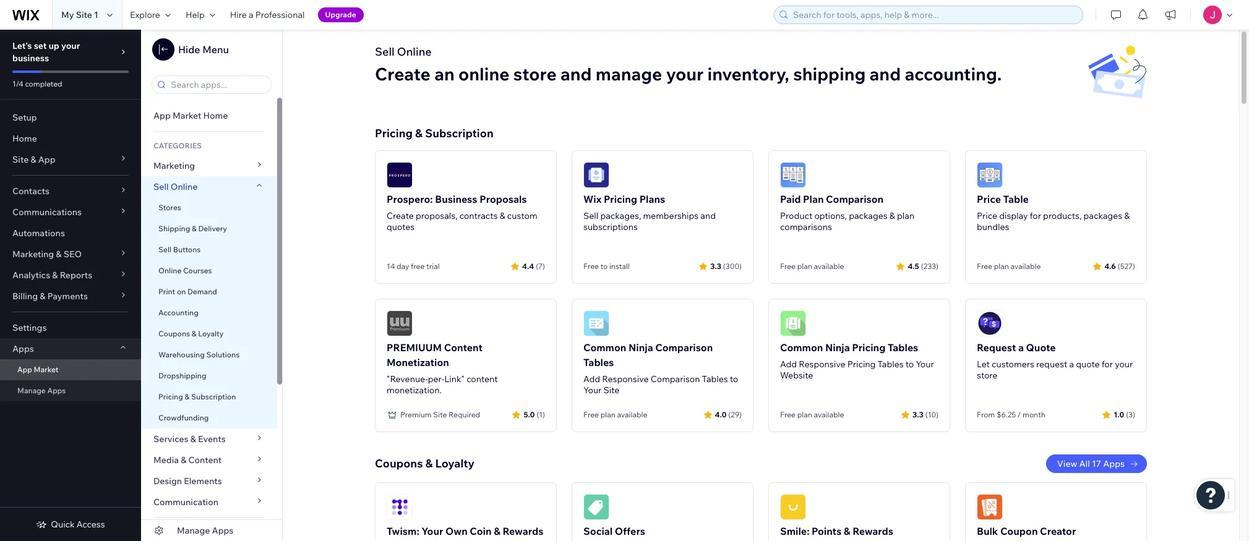 Task type: locate. For each thing, give the bounding box(es) containing it.
pricing & subscription inside sidebar element
[[158, 392, 236, 402]]

2 ninja from the left
[[826, 342, 850, 354]]

sidebar element containing hide menu
[[141, 30, 283, 542]]

1 horizontal spatial app
[[38, 154, 55, 165]]

a for professional
[[249, 9, 253, 20]]

apps
[[12, 343, 34, 355], [47, 386, 66, 395], [1104, 459, 1125, 470], [212, 525, 234, 537]]

common inside common ninja comparison tables add responsive comparison tables to your site
[[584, 342, 627, 354]]

upgrade
[[325, 10, 356, 19]]

marketing
[[153, 160, 195, 171], [12, 249, 54, 260]]

wix pricing plans logo image
[[584, 162, 610, 188]]

Search for tools, apps, help & more... field
[[790, 6, 1079, 24]]

common ninja pricing tables logo image
[[780, 311, 806, 337]]

media & content link
[[141, 450, 277, 471]]

loyalty down accounting link
[[198, 329, 224, 339]]

free down bundles
[[977, 262, 993, 271]]

common down common ninja pricing tables logo
[[780, 342, 823, 354]]

1 vertical spatial create
[[387, 210, 414, 222]]

1 vertical spatial app
[[38, 154, 55, 165]]

1 horizontal spatial store
[[977, 370, 998, 381]]

1 vertical spatial for
[[1102, 359, 1113, 370]]

0 vertical spatial comparison
[[826, 193, 884, 205]]

manage apps link down communication 'link'
[[141, 520, 282, 542]]

free plan available for paid plan comparison
[[780, 262, 844, 271]]

1 vertical spatial your
[[584, 385, 602, 396]]

1 horizontal spatial to
[[730, 374, 738, 385]]

seo
[[64, 249, 82, 260]]

for inside price table price display for products, packages & bundles
[[1030, 210, 1042, 222]]

coupons & loyalty inside coupons & loyalty link
[[158, 329, 224, 339]]

2 vertical spatial your
[[1115, 359, 1133, 370]]

2 horizontal spatial your
[[916, 359, 934, 370]]

1 horizontal spatial responsive
[[799, 359, 846, 370]]

1 horizontal spatial your
[[584, 385, 602, 396]]

1 horizontal spatial a
[[1019, 342, 1024, 354]]

4.5 (233)
[[908, 261, 939, 271]]

packages right products, in the top of the page
[[1084, 210, 1123, 222]]

to inside common ninja pricing tables add responsive pricing tables to your website
[[906, 359, 914, 370]]

and left manage on the top of the page
[[561, 63, 592, 85]]

store right online
[[514, 63, 557, 85]]

crowdfunding link
[[141, 408, 277, 429]]

0 vertical spatial your
[[61, 40, 80, 51]]

design
[[153, 476, 182, 487]]

0 vertical spatial market
[[173, 110, 201, 121]]

up
[[49, 40, 59, 51]]

price left 'display'
[[977, 210, 998, 222]]

add inside common ninja comparison tables add responsive comparison tables to your site
[[584, 374, 600, 385]]

content up the link"
[[444, 342, 483, 354]]

rewards
[[503, 525, 544, 538], [853, 525, 894, 538]]

online inside sell online create an online store and manage your inventory, shipping and accounting.
[[397, 45, 432, 59]]

coupons up twism: your own coin & rewards logo
[[375, 457, 423, 471]]

1 vertical spatial manage
[[177, 525, 210, 537]]

0 vertical spatial add
[[780, 359, 797, 370]]

4.0
[[715, 410, 727, 419]]

marketing inside marketing & seo popup button
[[12, 249, 54, 260]]

available down common ninja comparison tables add responsive comparison tables to your site
[[617, 410, 648, 420]]

and right memberships
[[701, 210, 716, 222]]

manage apps link down the app market at left bottom
[[0, 381, 141, 402]]

available down common ninja pricing tables add responsive pricing tables to your website in the bottom of the page
[[814, 410, 844, 420]]

2 sidebar element from the left
[[141, 30, 283, 542]]

request
[[1037, 359, 1068, 370]]

comparison for paid plan comparison
[[826, 193, 884, 205]]

rewards right points
[[853, 525, 894, 538]]

available down 'display'
[[1011, 262, 1041, 271]]

1 horizontal spatial rewards
[[853, 525, 894, 538]]

analytics & reports button
[[0, 265, 141, 286]]

app inside 'link'
[[17, 365, 32, 374]]

2 rewards from the left
[[853, 525, 894, 538]]

1 vertical spatial manage apps
[[177, 525, 234, 537]]

1 vertical spatial market
[[34, 365, 58, 374]]

responsive inside common ninja comparison tables add responsive comparison tables to your site
[[602, 374, 649, 385]]

0 horizontal spatial market
[[34, 365, 58, 374]]

0 horizontal spatial packages
[[849, 210, 888, 222]]

market up categories
[[173, 110, 201, 121]]

0 horizontal spatial coupons
[[158, 329, 190, 339]]

3.3 for 3.3 (300)
[[711, 261, 722, 271]]

app up categories
[[153, 110, 171, 121]]

apps down settings
[[12, 343, 34, 355]]

0 vertical spatial coupons & loyalty
[[158, 329, 224, 339]]

manage apps down the app market at left bottom
[[17, 386, 66, 395]]

0 horizontal spatial to
[[601, 262, 608, 271]]

0 horizontal spatial your
[[61, 40, 80, 51]]

4.6
[[1105, 261, 1116, 271]]

add down common ninja pricing tables logo
[[780, 359, 797, 370]]

ninja for pricing
[[826, 342, 850, 354]]

free right (1) at the left of page
[[584, 410, 599, 420]]

marketing inside marketing "link"
[[153, 160, 195, 171]]

0 horizontal spatial 3.3
[[711, 261, 722, 271]]

add inside common ninja pricing tables add responsive pricing tables to your website
[[780, 359, 797, 370]]

custom
[[507, 210, 538, 222]]

0 horizontal spatial a
[[249, 9, 253, 20]]

0 vertical spatial store
[[514, 63, 557, 85]]

common ninja comparison tables logo image
[[584, 311, 610, 337]]

0 horizontal spatial add
[[584, 374, 600, 385]]

sell inside wix pricing plans sell packages, memberships and subscriptions
[[584, 210, 599, 222]]

0 vertical spatial coupons
[[158, 329, 190, 339]]

store down request
[[977, 370, 998, 381]]

hire
[[230, 9, 247, 20]]

1 vertical spatial manage apps link
[[141, 520, 282, 542]]

your
[[61, 40, 80, 51], [666, 63, 704, 85], [1115, 359, 1133, 370]]

settings
[[12, 322, 47, 334]]

request a quote logo image
[[977, 311, 1003, 337]]

let's
[[12, 40, 32, 51]]

a right hire
[[249, 9, 253, 20]]

store inside sell online create an online store and manage your inventory, shipping and accounting.
[[514, 63, 557, 85]]

ninja inside common ninja comparison tables add responsive comparison tables to your site
[[629, 342, 653, 354]]

social offers logo image
[[584, 494, 610, 520]]

free for price table
[[977, 262, 993, 271]]

sell online create an online store and manage your inventory, shipping and accounting.
[[375, 45, 1002, 85]]

2 vertical spatial a
[[1070, 359, 1074, 370]]

$6.25
[[997, 410, 1016, 420]]

plan for paid plan comparison
[[798, 262, 812, 271]]

and right shipping
[[870, 63, 901, 85]]

reports
[[60, 270, 92, 281]]

communication link
[[141, 492, 277, 513]]

1 vertical spatial your
[[666, 63, 704, 85]]

warehousing solutions
[[158, 350, 240, 360]]

crowdfunding
[[158, 413, 209, 423]]

shipping
[[158, 224, 190, 233]]

manage
[[596, 63, 662, 85]]

0 horizontal spatial rewards
[[503, 525, 544, 538]]

apps right 17
[[1104, 459, 1125, 470]]

market
[[173, 110, 201, 121], [34, 365, 58, 374]]

3.3 left (10)
[[913, 410, 924, 419]]

3.3 for 3.3 (10)
[[913, 410, 924, 419]]

install
[[610, 262, 630, 271]]

14
[[387, 262, 395, 271]]

payments
[[47, 291, 88, 302]]

market inside 'link'
[[34, 365, 58, 374]]

1 sidebar element from the left
[[0, 30, 141, 542]]

create down the prospero:
[[387, 210, 414, 222]]

0 vertical spatial responsive
[[799, 359, 846, 370]]

home down setup
[[12, 133, 37, 144]]

ninja for comparison
[[629, 342, 653, 354]]

1 vertical spatial loyalty
[[435, 457, 475, 471]]

content inside sidebar element
[[188, 455, 222, 466]]

1 vertical spatial a
[[1019, 342, 1024, 354]]

0 horizontal spatial ninja
[[629, 342, 653, 354]]

apps down app market 'link'
[[47, 386, 66, 395]]

app down settings
[[17, 365, 32, 374]]

your
[[916, 359, 934, 370], [584, 385, 602, 396], [422, 525, 443, 538]]

link"
[[445, 374, 465, 385]]

free
[[584, 262, 599, 271], [780, 262, 796, 271], [977, 262, 993, 271], [584, 410, 599, 420], [780, 410, 796, 420]]

1 vertical spatial subscription
[[191, 392, 236, 402]]

1 vertical spatial responsive
[[602, 374, 649, 385]]

1 horizontal spatial 3.3
[[913, 410, 924, 419]]

free down website
[[780, 410, 796, 420]]

subscription down the dropshipping link
[[191, 392, 236, 402]]

subscriptions
[[584, 222, 638, 233]]

comparison inside paid plan comparison product options, packages & plan comparisons
[[826, 193, 884, 205]]

all
[[1080, 459, 1090, 470]]

available
[[814, 262, 844, 271], [1011, 262, 1041, 271], [617, 410, 648, 420], [814, 410, 844, 420]]

online for sell online create an online store and manage your inventory, shipping and accounting.
[[397, 45, 432, 59]]

2 horizontal spatial your
[[1115, 359, 1133, 370]]

loyalty down required
[[435, 457, 475, 471]]

available down comparisons
[[814, 262, 844, 271]]

1 horizontal spatial coupons
[[375, 457, 423, 471]]

professional
[[255, 9, 305, 20]]

1 ninja from the left
[[629, 342, 653, 354]]

social
[[584, 525, 613, 538]]

0 horizontal spatial and
[[561, 63, 592, 85]]

accounting.
[[905, 63, 1002, 85]]

to inside common ninja comparison tables add responsive comparison tables to your site
[[730, 374, 738, 385]]

1 horizontal spatial coupons & loyalty
[[375, 457, 475, 471]]

request a quote let customers request a quote for your store
[[977, 342, 1133, 381]]

free plan available for price table
[[977, 262, 1041, 271]]

app for app market home
[[153, 110, 171, 121]]

1 horizontal spatial manage
[[177, 525, 210, 537]]

1 packages from the left
[[849, 210, 888, 222]]

events
[[198, 434, 226, 445]]

elements
[[184, 476, 222, 487]]

0 horizontal spatial app
[[17, 365, 32, 374]]

social offers
[[584, 525, 646, 538]]

coupons down accounting
[[158, 329, 190, 339]]

(29)
[[729, 410, 742, 419]]

subscription down the "an"
[[425, 126, 494, 140]]

1 vertical spatial price
[[977, 210, 998, 222]]

1 horizontal spatial pricing & subscription
[[375, 126, 494, 140]]

sidebar element
[[0, 30, 141, 542], [141, 30, 283, 542]]

0 vertical spatial create
[[375, 63, 431, 85]]

0 horizontal spatial responsive
[[602, 374, 649, 385]]

create inside sell online create an online store and manage your inventory, shipping and accounting.
[[375, 63, 431, 85]]

online
[[459, 63, 510, 85]]

1 horizontal spatial common
[[780, 342, 823, 354]]

& inside popup button
[[40, 291, 45, 302]]

delivery
[[198, 224, 227, 233]]

5.0
[[524, 410, 535, 419]]

creator
[[1040, 525, 1076, 538]]

plan for common ninja pricing tables
[[798, 410, 812, 420]]

free down comparisons
[[780, 262, 796, 271]]

1 vertical spatial comparison
[[656, 342, 713, 354]]

market for app market home
[[173, 110, 201, 121]]

(10)
[[926, 410, 939, 419]]

site
[[76, 9, 92, 20], [12, 154, 29, 165], [604, 385, 620, 396], [433, 410, 447, 420]]

to up the '(29)' at the bottom right of page
[[730, 374, 738, 385]]

access
[[77, 519, 105, 530]]

your for common ninja comparison tables
[[584, 385, 602, 396]]

1 vertical spatial pricing & subscription
[[158, 392, 236, 402]]

to
[[601, 262, 608, 271], [906, 359, 914, 370], [730, 374, 738, 385]]

contacts
[[12, 186, 49, 197]]

sell inside sell online create an online store and manage your inventory, shipping and accounting.
[[375, 45, 395, 59]]

1 vertical spatial store
[[977, 370, 998, 381]]

responsive inside common ninja pricing tables add responsive pricing tables to your website
[[799, 359, 846, 370]]

pricing & subscription up prospero: business proposals  logo
[[375, 126, 494, 140]]

1/4 completed
[[12, 79, 62, 88]]

0 horizontal spatial loyalty
[[198, 329, 224, 339]]

1 vertical spatial to
[[906, 359, 914, 370]]

home down "search apps..." field
[[203, 110, 228, 121]]

1 vertical spatial 3.3
[[913, 410, 924, 419]]

"revenue-
[[387, 374, 428, 385]]

for right 'display'
[[1030, 210, 1042, 222]]

your right quote in the bottom of the page
[[1115, 359, 1133, 370]]

0 vertical spatial marketing
[[153, 160, 195, 171]]

(527)
[[1118, 261, 1136, 271]]

bulk coupon creator logo image
[[977, 494, 1003, 520]]

site & app
[[12, 154, 55, 165]]

market down apps popup button
[[34, 365, 58, 374]]

quote
[[1076, 359, 1100, 370]]

from $6.25 / month
[[977, 410, 1046, 420]]

billing & payments
[[12, 291, 88, 302]]

2 vertical spatial to
[[730, 374, 738, 385]]

free for paid plan comparison
[[780, 262, 796, 271]]

premiuum content monetization logo image
[[387, 311, 413, 337]]

app for app market
[[17, 365, 32, 374]]

design elements
[[153, 476, 222, 487]]

manage down communication
[[177, 525, 210, 537]]

add for common ninja pricing tables
[[780, 359, 797, 370]]

1 horizontal spatial and
[[701, 210, 716, 222]]

create left the "an"
[[375, 63, 431, 85]]

2 packages from the left
[[1084, 210, 1123, 222]]

apps button
[[0, 339, 141, 360]]

1 horizontal spatial ninja
[[826, 342, 850, 354]]

sell for sell buttons
[[158, 245, 172, 254]]

media
[[153, 455, 179, 466]]

let's set up your business
[[12, 40, 80, 64]]

to up 3.3 (10)
[[906, 359, 914, 370]]

packages
[[849, 210, 888, 222], [1084, 210, 1123, 222]]

common inside common ninja pricing tables add responsive pricing tables to your website
[[780, 342, 823, 354]]

0 vertical spatial loyalty
[[198, 329, 224, 339]]

content up elements at bottom
[[188, 455, 222, 466]]

0 horizontal spatial coupons & loyalty
[[158, 329, 224, 339]]

1 horizontal spatial loyalty
[[435, 457, 475, 471]]

4.6 (527)
[[1105, 261, 1136, 271]]

1.0
[[1114, 410, 1125, 419]]

manage down the app market at left bottom
[[17, 386, 46, 395]]

marketing down categories
[[153, 160, 195, 171]]

2 horizontal spatial app
[[153, 110, 171, 121]]

a up customers
[[1019, 342, 1024, 354]]

rewards right coin
[[503, 525, 544, 538]]

0 horizontal spatial subscription
[[191, 392, 236, 402]]

sell online link
[[141, 176, 277, 197]]

1 horizontal spatial marketing
[[153, 160, 195, 171]]

comparison
[[826, 193, 884, 205], [656, 342, 713, 354], [651, 374, 700, 385]]

pricing & subscription down the dropshipping link
[[158, 392, 236, 402]]

and for memberships
[[701, 210, 716, 222]]

0 vertical spatial price
[[977, 193, 1001, 205]]

manage apps down communication 'link'
[[177, 525, 234, 537]]

0 vertical spatial 3.3
[[711, 261, 722, 271]]

marketing & seo button
[[0, 244, 141, 265]]

0 horizontal spatial your
[[422, 525, 443, 538]]

1 vertical spatial add
[[584, 374, 600, 385]]

for right quote in the bottom of the page
[[1102, 359, 1113, 370]]

store
[[514, 63, 557, 85], [977, 370, 998, 381]]

communication
[[153, 497, 220, 508]]

1 horizontal spatial packages
[[1084, 210, 1123, 222]]

1 vertical spatial coupons & loyalty
[[375, 457, 475, 471]]

1 horizontal spatial manage apps
[[177, 525, 234, 537]]

add down common ninja comparison tables logo at the left bottom of the page
[[584, 374, 600, 385]]

twism: your own coin & rewards
[[387, 525, 544, 538]]

0 vertical spatial content
[[444, 342, 483, 354]]

your inside common ninja pricing tables add responsive pricing tables to your website
[[916, 359, 934, 370]]

0 horizontal spatial for
[[1030, 210, 1042, 222]]

2 vertical spatial app
[[17, 365, 32, 374]]

packages right options,
[[849, 210, 888, 222]]

14 day free trial
[[387, 262, 440, 271]]

site inside common ninja comparison tables add responsive comparison tables to your site
[[604, 385, 620, 396]]

responsive
[[799, 359, 846, 370], [602, 374, 649, 385]]

shipping & delivery link
[[141, 218, 277, 239]]

0 vertical spatial manage
[[17, 386, 46, 395]]

app market link
[[0, 360, 141, 381]]

common ninja comparison tables add responsive comparison tables to your site
[[584, 342, 738, 396]]

products,
[[1043, 210, 1082, 222]]

0 vertical spatial subscription
[[425, 126, 494, 140]]

1 vertical spatial home
[[12, 133, 37, 144]]

and inside wix pricing plans sell packages, memberships and subscriptions
[[701, 210, 716, 222]]

3.3 left the '(300)'
[[711, 261, 722, 271]]

your right manage on the top of the page
[[666, 63, 704, 85]]

your right up
[[61, 40, 80, 51]]

coupons & loyalty up the warehousing solutions
[[158, 329, 224, 339]]

plan for price table
[[994, 262, 1009, 271]]

1 common from the left
[[584, 342, 627, 354]]

marketing up analytics
[[12, 249, 54, 260]]

shipping
[[794, 63, 866, 85]]

online courses
[[158, 266, 212, 275]]

0 horizontal spatial pricing & subscription
[[158, 392, 236, 402]]

0 horizontal spatial content
[[188, 455, 222, 466]]

your inside common ninja comparison tables add responsive comparison tables to your site
[[584, 385, 602, 396]]

price down 'price table logo'
[[977, 193, 1001, 205]]

content inside premiuum content monetization "revenue-per-link" content monetization.
[[444, 342, 483, 354]]

1 vertical spatial content
[[188, 455, 222, 466]]

packages inside paid plan comparison product options, packages & plan comparisons
[[849, 210, 888, 222]]

app down home link
[[38, 154, 55, 165]]

to left install
[[601, 262, 608, 271]]

plan inside paid plan comparison product options, packages & plan comparisons
[[897, 210, 915, 222]]

2 common from the left
[[780, 342, 823, 354]]

packages inside price table price display for products, packages & bundles
[[1084, 210, 1123, 222]]

a left quote in the bottom of the page
[[1070, 359, 1074, 370]]

ninja inside common ninja pricing tables add responsive pricing tables to your website
[[826, 342, 850, 354]]

coupons & loyalty down premium
[[375, 457, 475, 471]]

common down common ninja comparison tables logo at the left bottom of the page
[[584, 342, 627, 354]]

monetization.
[[387, 385, 442, 396]]

0 vertical spatial a
[[249, 9, 253, 20]]

loyalty
[[198, 329, 224, 339], [435, 457, 475, 471]]

0 vertical spatial home
[[203, 110, 228, 121]]

apps inside view all 17 apps link
[[1104, 459, 1125, 470]]

0 vertical spatial to
[[601, 262, 608, 271]]

4.4 (7)
[[522, 261, 545, 271]]

price table logo image
[[977, 162, 1003, 188]]

1 horizontal spatial content
[[444, 342, 483, 354]]

0 vertical spatial manage apps
[[17, 386, 66, 395]]

explore
[[130, 9, 160, 20]]



Task type: describe. For each thing, give the bounding box(es) containing it.
coupon
[[1001, 525, 1038, 538]]

proposals,
[[416, 210, 458, 222]]

paid plan comparison product options, packages & plan comparisons
[[780, 193, 915, 233]]

shipping & delivery
[[158, 224, 227, 233]]

print on demand link
[[141, 282, 277, 303]]

to for common ninja pricing tables
[[906, 359, 914, 370]]

let
[[977, 359, 990, 370]]

home link
[[0, 128, 141, 149]]

Search apps... field
[[167, 76, 267, 93]]

quotes
[[387, 222, 415, 233]]

& inside paid plan comparison product options, packages & plan comparisons
[[890, 210, 895, 222]]

communications
[[12, 207, 82, 218]]

available for price table
[[1011, 262, 1041, 271]]

table
[[1004, 193, 1029, 205]]

pricing inside wix pricing plans sell packages, memberships and subscriptions
[[604, 193, 637, 205]]

available for paid plan comparison
[[814, 262, 844, 271]]

apps inside apps popup button
[[12, 343, 34, 355]]

your inside sell online create an online store and manage your inventory, shipping and accounting.
[[666, 63, 704, 85]]

store inside request a quote let customers request a quote for your store
[[977, 370, 998, 381]]

add for common ninja comparison tables
[[584, 374, 600, 385]]

website
[[780, 370, 813, 381]]

services & events link
[[141, 429, 277, 450]]

free for common ninja pricing tables
[[780, 410, 796, 420]]

2 horizontal spatial a
[[1070, 359, 1074, 370]]

responsive for pricing
[[799, 359, 846, 370]]

categories
[[153, 141, 202, 150]]

available for common ninja comparison tables
[[617, 410, 648, 420]]

upgrade button
[[318, 7, 364, 22]]

an
[[435, 63, 455, 85]]

& inside popup button
[[56, 249, 62, 260]]

your inside 'let's set up your business'
[[61, 40, 80, 51]]

apps down communication 'link'
[[212, 525, 234, 537]]

marketing link
[[141, 155, 277, 176]]

free plan available for common ninja pricing tables
[[780, 410, 844, 420]]

demand
[[188, 287, 217, 296]]

hire a professional
[[230, 9, 305, 20]]

/
[[1018, 410, 1021, 420]]

points
[[812, 525, 842, 538]]

on
[[177, 287, 186, 296]]

print on demand
[[158, 287, 217, 296]]

dropshipping
[[158, 371, 206, 381]]

2 horizontal spatial and
[[870, 63, 901, 85]]

options,
[[815, 210, 847, 222]]

wix
[[584, 193, 602, 205]]

offers
[[615, 525, 646, 538]]

free plan available for common ninja comparison tables
[[584, 410, 648, 420]]

0 horizontal spatial home
[[12, 133, 37, 144]]

2 vertical spatial comparison
[[651, 374, 700, 385]]

a for quote
[[1019, 342, 1024, 354]]

comparison for common ninja comparison tables
[[656, 342, 713, 354]]

warehousing
[[158, 350, 205, 360]]

marketing for marketing & seo
[[12, 249, 54, 260]]

warehousing solutions link
[[141, 345, 277, 366]]

hide
[[178, 43, 200, 56]]

comparisons
[[780, 222, 832, 233]]

responsive for comparison
[[602, 374, 649, 385]]

subscription inside sidebar element
[[191, 392, 236, 402]]

monetization
[[387, 356, 449, 369]]

marketing for marketing
[[153, 160, 195, 171]]

0 vertical spatial pricing & subscription
[[375, 126, 494, 140]]

free
[[411, 262, 425, 271]]

0 horizontal spatial manage apps
[[17, 386, 66, 395]]

common for common ninja comparison tables
[[584, 342, 627, 354]]

stores link
[[141, 197, 277, 218]]

& inside price table price display for products, packages & bundles
[[1125, 210, 1130, 222]]

1 rewards from the left
[[503, 525, 544, 538]]

2 price from the top
[[977, 210, 998, 222]]

paid
[[780, 193, 801, 205]]

3.3 (10)
[[913, 410, 939, 419]]

and for store
[[561, 63, 592, 85]]

premium site required
[[400, 410, 480, 420]]

create inside the prospero: business proposals create proposals, contracts & custom quotes
[[387, 210, 414, 222]]

inventory,
[[708, 63, 790, 85]]

twism: your own coin & rewards logo image
[[387, 494, 413, 520]]

billing & payments button
[[0, 286, 141, 307]]

0 vertical spatial manage apps link
[[0, 381, 141, 402]]

packages,
[[601, 210, 641, 222]]

17
[[1092, 459, 1102, 470]]

plan
[[803, 193, 824, 205]]

view
[[1058, 459, 1078, 470]]

for inside request a quote let customers request a quote for your store
[[1102, 359, 1113, 370]]

app inside dropdown button
[[38, 154, 55, 165]]

2 vertical spatial your
[[422, 525, 443, 538]]

your for common ninja pricing tables
[[916, 359, 934, 370]]

trial
[[426, 262, 440, 271]]

2 vertical spatial online
[[158, 266, 182, 275]]

1 horizontal spatial subscription
[[425, 126, 494, 140]]

& inside the prospero: business proposals create proposals, contracts & custom quotes
[[500, 210, 505, 222]]

set
[[34, 40, 47, 51]]

automations
[[12, 228, 65, 239]]

coupons & loyalty link
[[141, 324, 277, 345]]

buttons
[[173, 245, 201, 254]]

sell for sell online create an online store and manage your inventory, shipping and accounting.
[[375, 45, 395, 59]]

smile: points & rewards logo image
[[780, 494, 806, 520]]

free left install
[[584, 262, 599, 271]]

my
[[61, 9, 74, 20]]

stores
[[158, 203, 181, 212]]

paid plan comparison logo image
[[780, 162, 806, 188]]

online for sell online
[[171, 181, 198, 192]]

analytics & reports
[[12, 270, 92, 281]]

0 horizontal spatial manage
[[17, 386, 46, 395]]

prospero: business proposals  logo image
[[387, 162, 413, 188]]

setup
[[12, 112, 37, 123]]

view all 17 apps link
[[1046, 455, 1147, 473]]

from
[[977, 410, 995, 420]]

pricing inside "pricing & subscription" link
[[158, 392, 183, 402]]

site inside dropdown button
[[12, 154, 29, 165]]

completed
[[25, 79, 62, 88]]

(7)
[[536, 261, 545, 271]]

communications button
[[0, 202, 141, 223]]

3.3 (300)
[[711, 261, 742, 271]]

to for common ninja comparison tables
[[730, 374, 738, 385]]

1.0 (3)
[[1114, 410, 1136, 419]]

bulk coupon creator
[[977, 525, 1076, 538]]

bundles
[[977, 222, 1010, 233]]

your inside request a quote let customers request a quote for your store
[[1115, 359, 1133, 370]]

business
[[435, 193, 478, 205]]

app market home
[[153, 110, 228, 121]]

common for common ninja pricing tables
[[780, 342, 823, 354]]

analytics
[[12, 270, 50, 281]]

courses
[[183, 266, 212, 275]]

my site 1
[[61, 9, 98, 20]]

services & events
[[153, 434, 226, 445]]

billing
[[12, 291, 38, 302]]

accounting link
[[141, 303, 277, 324]]

solutions
[[206, 350, 240, 360]]

display
[[1000, 210, 1028, 222]]

help button
[[178, 0, 223, 30]]

plan for common ninja comparison tables
[[601, 410, 616, 420]]

1 vertical spatial coupons
[[375, 457, 423, 471]]

market for app market
[[34, 365, 58, 374]]

1 horizontal spatial home
[[203, 110, 228, 121]]

1 price from the top
[[977, 193, 1001, 205]]

sell for sell online
[[153, 181, 169, 192]]

free for common ninja comparison tables
[[584, 410, 599, 420]]

hide menu
[[178, 43, 229, 56]]

marketing & seo
[[12, 249, 82, 260]]

available for common ninja pricing tables
[[814, 410, 844, 420]]

product
[[780, 210, 813, 222]]

sell buttons link
[[141, 239, 277, 261]]

sidebar element containing let's set up your business
[[0, 30, 141, 542]]



Task type: vqa. For each thing, say whether or not it's contained in the screenshot.


